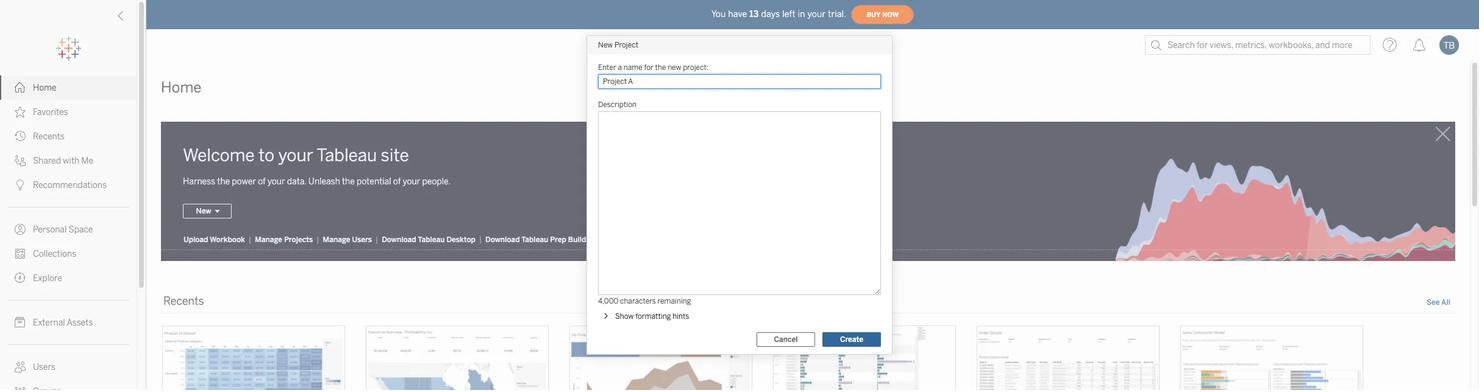 Task type: vqa. For each thing, say whether or not it's contained in the screenshot.
Enter a name for the new project:
yes



Task type: describe. For each thing, give the bounding box(es) containing it.
by text only_f5he34f image for recommendations
[[15, 180, 26, 191]]

manage projects link
[[254, 236, 314, 245]]

show formatting hints button
[[599, 310, 692, 324]]

show formatting hints
[[615, 313, 689, 321]]

by text only_f5he34f image for home
[[15, 82, 26, 93]]

new
[[668, 63, 681, 72]]

see
[[1427, 299, 1440, 308]]

external assets link
[[0, 311, 137, 335]]

by text only_f5he34f image for explore
[[15, 273, 26, 284]]

0 horizontal spatial the
[[217, 177, 230, 187]]

the inside new project dialog
[[655, 63, 666, 72]]

1 horizontal spatial users
[[352, 236, 372, 245]]

external
[[33, 318, 65, 329]]

users inside the main navigation. press the up and down arrow keys to access links. element
[[33, 363, 55, 373]]

trial.
[[828, 9, 846, 19]]

description
[[598, 101, 637, 109]]

users link
[[0, 355, 137, 380]]

you
[[712, 9, 726, 19]]

cancel
[[774, 336, 798, 345]]

recommendations link
[[0, 173, 137, 198]]

prep
[[550, 236, 566, 245]]

harness the power of your data. unleash the potential of your people.
[[183, 177, 451, 187]]

2 horizontal spatial tableau
[[521, 236, 548, 245]]

main navigation. press the up and down arrow keys to access links. element
[[0, 76, 137, 391]]

see all
[[1427, 299, 1451, 308]]

project:
[[683, 63, 709, 72]]

remaining
[[658, 298, 691, 306]]

download tableau prep builder link
[[485, 236, 594, 245]]

1 download from the left
[[382, 236, 416, 245]]

by text only_f5he34f image for external assets
[[15, 318, 26, 329]]

hints
[[673, 313, 689, 321]]

personal space
[[33, 225, 93, 235]]

recents link
[[0, 124, 137, 149]]

1 of from the left
[[258, 177, 266, 187]]

favorites link
[[0, 100, 137, 124]]

by text only_f5he34f image for collections
[[15, 249, 26, 260]]

with
[[63, 156, 79, 166]]

1 | from the left
[[249, 236, 251, 245]]

in
[[798, 9, 805, 19]]

your right in
[[808, 9, 826, 19]]

explore
[[33, 274, 62, 284]]

1 horizontal spatial recents
[[163, 295, 204, 309]]

2 download from the left
[[485, 236, 520, 245]]

3 | from the left
[[376, 236, 378, 245]]

builder
[[568, 236, 593, 245]]

for
[[644, 63, 654, 72]]

me
[[81, 156, 93, 166]]

Description text field
[[598, 112, 881, 296]]

by text only_f5he34f image for recents
[[15, 131, 26, 142]]

1 manage from the left
[[255, 236, 282, 245]]

1 horizontal spatial the
[[342, 177, 355, 187]]

assets
[[67, 318, 93, 329]]

upload
[[184, 236, 208, 245]]

welcome
[[183, 146, 255, 166]]



Task type: locate. For each thing, give the bounding box(es) containing it.
1 horizontal spatial new
[[598, 41, 613, 49]]

by text only_f5he34f image left 'collections'
[[15, 249, 26, 260]]

by text only_f5he34f image left explore
[[15, 273, 26, 284]]

upload workbook button
[[183, 236, 246, 245]]

new inside dialog
[[598, 41, 613, 49]]

new left project
[[598, 41, 613, 49]]

home inside home link
[[33, 83, 57, 93]]

formatting
[[635, 313, 671, 321]]

download right 'desktop'
[[485, 236, 520, 245]]

manage left projects
[[255, 236, 282, 245]]

by text only_f5he34f image inside favorites link
[[15, 107, 26, 118]]

see all link
[[1427, 298, 1451, 311]]

unleash
[[308, 177, 340, 187]]

recommendations
[[33, 180, 107, 191]]

by text only_f5he34f image inside users link
[[15, 362, 26, 373]]

of right "potential"
[[393, 177, 401, 187]]

13
[[750, 9, 759, 19]]

tableau left prep
[[521, 236, 548, 245]]

Enter a name for the new project: text field
[[598, 74, 881, 89]]

all
[[1442, 299, 1451, 308]]

3 by text only_f5he34f image from the top
[[15, 224, 26, 235]]

2 | from the left
[[317, 236, 319, 245]]

| right 'desktop'
[[479, 236, 482, 245]]

workbook
[[210, 236, 245, 245]]

new project dialog
[[587, 36, 892, 355]]

0 vertical spatial users
[[352, 236, 372, 245]]

navigation panel element
[[0, 37, 137, 391]]

2 manage from the left
[[323, 236, 350, 245]]

upload workbook | manage projects | manage users | download tableau desktop | download tableau prep builder
[[184, 236, 593, 245]]

collections
[[33, 249, 76, 260]]

the right 'for'
[[655, 63, 666, 72]]

5 by text only_f5he34f image from the top
[[15, 273, 26, 284]]

your up data.
[[278, 146, 313, 166]]

buy now button
[[851, 5, 914, 24]]

new for new project
[[598, 41, 613, 49]]

0 vertical spatial new
[[598, 41, 613, 49]]

home link
[[0, 76, 137, 100]]

recents inside the main navigation. press the up and down arrow keys to access links. element
[[33, 132, 65, 142]]

new inside popup button
[[196, 208, 211, 216]]

tableau
[[317, 146, 377, 166], [418, 236, 445, 245], [521, 236, 548, 245]]

1 horizontal spatial manage
[[323, 236, 350, 245]]

users down "potential"
[[352, 236, 372, 245]]

|
[[249, 236, 251, 245], [317, 236, 319, 245], [376, 236, 378, 245], [479, 236, 482, 245]]

personal space link
[[0, 218, 137, 242]]

0 horizontal spatial new
[[196, 208, 211, 216]]

enter
[[598, 63, 616, 72]]

new
[[598, 41, 613, 49], [196, 208, 211, 216]]

create button
[[823, 333, 881, 348]]

the
[[655, 63, 666, 72], [217, 177, 230, 187], [342, 177, 355, 187]]

home
[[161, 79, 201, 96], [33, 83, 57, 93]]

buy
[[867, 11, 881, 19]]

4 by text only_f5he34f image from the top
[[15, 318, 26, 329]]

0 horizontal spatial download
[[382, 236, 416, 245]]

| right workbook
[[249, 236, 251, 245]]

2 of from the left
[[393, 177, 401, 187]]

0 horizontal spatial home
[[33, 83, 57, 93]]

1 by text only_f5he34f image from the top
[[15, 131, 26, 142]]

by text only_f5he34f image inside recents link
[[15, 131, 26, 142]]

have
[[728, 9, 747, 19]]

4,000
[[598, 298, 619, 306]]

2 horizontal spatial the
[[655, 63, 666, 72]]

manage
[[255, 236, 282, 245], [323, 236, 350, 245]]

by text only_f5he34f image for personal space
[[15, 224, 26, 235]]

desktop
[[447, 236, 476, 245]]

welcome to your tableau site
[[183, 146, 409, 166]]

1 horizontal spatial tableau
[[418, 236, 445, 245]]

by text only_f5he34f image inside external assets link
[[15, 318, 26, 329]]

4 | from the left
[[479, 236, 482, 245]]

download right manage users link
[[382, 236, 416, 245]]

by text only_f5he34f image left 'shared'
[[15, 155, 26, 166]]

buy now
[[867, 11, 899, 19]]

your
[[808, 9, 826, 19], [278, 146, 313, 166], [268, 177, 285, 187], [403, 177, 420, 187]]

by text only_f5he34f image
[[15, 131, 26, 142], [15, 155, 26, 166], [15, 224, 26, 235], [15, 249, 26, 260], [15, 273, 26, 284], [15, 387, 26, 391]]

create
[[840, 336, 864, 345]]

1 by text only_f5he34f image from the top
[[15, 82, 26, 93]]

days
[[761, 9, 780, 19]]

recents
[[33, 132, 65, 142], [163, 295, 204, 309]]

project
[[615, 41, 638, 49]]

manage users link
[[322, 236, 373, 245]]

by text only_f5he34f image for shared with me
[[15, 155, 26, 166]]

1 horizontal spatial home
[[161, 79, 201, 96]]

2 by text only_f5he34f image from the top
[[15, 107, 26, 118]]

0 horizontal spatial manage
[[255, 236, 282, 245]]

by text only_f5he34f image inside recommendations link
[[15, 180, 26, 191]]

the left power at the left top of page
[[217, 177, 230, 187]]

| right manage users link
[[376, 236, 378, 245]]

a
[[618, 63, 622, 72]]

| right projects
[[317, 236, 319, 245]]

harness
[[183, 177, 215, 187]]

by text only_f5he34f image inside explore link
[[15, 273, 26, 284]]

1 vertical spatial new
[[196, 208, 211, 216]]

by text only_f5he34f image inside collections link
[[15, 249, 26, 260]]

by text only_f5he34f image inside home link
[[15, 82, 26, 93]]

personal
[[33, 225, 67, 235]]

by text only_f5he34f image
[[15, 82, 26, 93], [15, 107, 26, 118], [15, 180, 26, 191], [15, 318, 26, 329], [15, 362, 26, 373]]

new up upload
[[196, 208, 211, 216]]

0 vertical spatial recents
[[33, 132, 65, 142]]

new project
[[598, 41, 638, 49]]

4,000 characters remaining
[[598, 298, 691, 306]]

manage right projects
[[323, 236, 350, 245]]

new for new
[[196, 208, 211, 216]]

collections link
[[0, 242, 137, 266]]

1 horizontal spatial download
[[485, 236, 520, 245]]

download tableau desktop link
[[381, 236, 476, 245]]

favorites
[[33, 107, 68, 118]]

space
[[69, 225, 93, 235]]

your left people.
[[403, 177, 420, 187]]

by text only_f5he34f image for users
[[15, 362, 26, 373]]

data.
[[287, 177, 307, 187]]

download
[[382, 236, 416, 245], [485, 236, 520, 245]]

power
[[232, 177, 256, 187]]

0 horizontal spatial of
[[258, 177, 266, 187]]

1 horizontal spatial of
[[393, 177, 401, 187]]

by text only_f5he34f image inside shared with me link
[[15, 155, 26, 166]]

of
[[258, 177, 266, 187], [393, 177, 401, 187]]

4 by text only_f5he34f image from the top
[[15, 249, 26, 260]]

by text only_f5he34f image for favorites
[[15, 107, 26, 118]]

explore link
[[0, 266, 137, 291]]

by text only_f5he34f image inside the personal space link
[[15, 224, 26, 235]]

now
[[882, 11, 899, 19]]

new button
[[183, 205, 232, 219]]

by text only_f5he34f image left personal
[[15, 224, 26, 235]]

0 horizontal spatial recents
[[33, 132, 65, 142]]

people.
[[422, 177, 451, 187]]

of right power at the left top of page
[[258, 177, 266, 187]]

site
[[381, 146, 409, 166]]

potential
[[357, 177, 391, 187]]

name
[[624, 63, 643, 72]]

shared
[[33, 156, 61, 166]]

left
[[783, 9, 796, 19]]

1 vertical spatial recents
[[163, 295, 204, 309]]

users
[[352, 236, 372, 245], [33, 363, 55, 373]]

users down external
[[33, 363, 55, 373]]

cancel button
[[757, 333, 815, 348]]

5 by text only_f5he34f image from the top
[[15, 362, 26, 373]]

tableau left 'desktop'
[[418, 236, 445, 245]]

2 by text only_f5he34f image from the top
[[15, 155, 26, 166]]

your left data.
[[268, 177, 285, 187]]

to
[[258, 146, 274, 166]]

external assets
[[33, 318, 93, 329]]

1 vertical spatial users
[[33, 363, 55, 373]]

0 horizontal spatial users
[[33, 363, 55, 373]]

6 by text only_f5he34f image from the top
[[15, 387, 26, 391]]

show
[[615, 313, 634, 321]]

shared with me
[[33, 156, 93, 166]]

3 by text only_f5he34f image from the top
[[15, 180, 26, 191]]

tableau up unleash at left
[[317, 146, 377, 166]]

characters
[[620, 298, 656, 306]]

0 horizontal spatial tableau
[[317, 146, 377, 166]]

the right unleash at left
[[342, 177, 355, 187]]

enter a name for the new project:
[[598, 63, 709, 72]]

shared with me link
[[0, 149, 137, 173]]

projects
[[284, 236, 313, 245]]

you have 13 days left in your trial.
[[712, 9, 846, 19]]

by text only_f5he34f image down favorites link
[[15, 131, 26, 142]]

by text only_f5he34f image down users link at the left
[[15, 387, 26, 391]]



